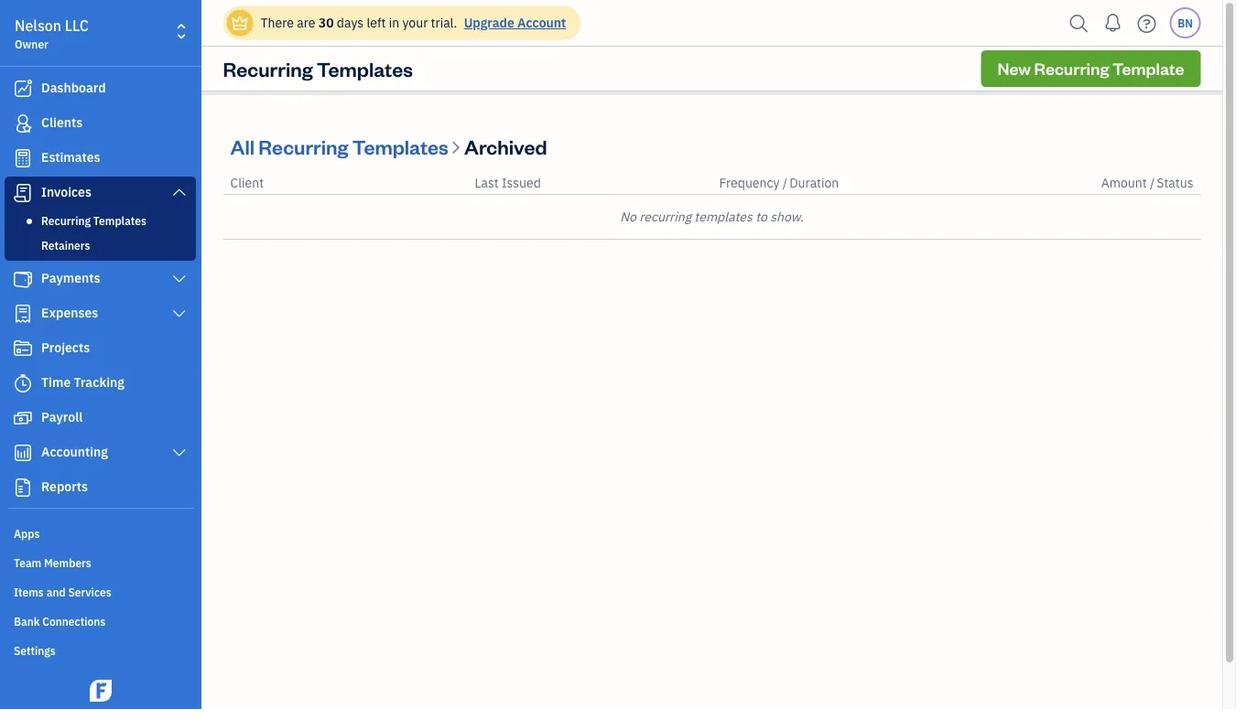Task type: locate. For each thing, give the bounding box(es) containing it.
new
[[998, 58, 1031, 79]]

to
[[756, 208, 767, 225]]

retainers link
[[8, 234, 192, 256]]

duration link
[[790, 174, 839, 191]]

0 vertical spatial templates
[[317, 55, 413, 82]]

time tracking link
[[5, 367, 196, 400]]

estimates
[[41, 149, 100, 166]]

apps link
[[5, 519, 196, 547]]

dashboard image
[[12, 80, 34, 98]]

1 vertical spatial recurring templates
[[41, 213, 146, 228]]

upgrade
[[464, 14, 515, 31]]

services
[[68, 585, 111, 600]]

time tracking
[[41, 374, 125, 391]]

are
[[297, 14, 315, 31]]

/ left duration
[[783, 174, 788, 191]]

accounting
[[41, 444, 108, 461]]

1 chevron large down image from the top
[[171, 307, 188, 321]]

chevron large down image left client
[[171, 185, 188, 200]]

template
[[1113, 58, 1185, 79]]

chevron large down image
[[171, 185, 188, 200], [171, 272, 188, 287]]

recurring up retainers at left
[[41, 213, 91, 228]]

/ left status on the right top of the page
[[1150, 174, 1155, 191]]

items and services link
[[5, 578, 196, 605]]

recurring right all at left top
[[259, 133, 348, 159]]

invoices link
[[5, 177, 196, 210]]

2 / from the left
[[1150, 174, 1155, 191]]

chevron large down image down "payroll" link
[[171, 446, 188, 461]]

payment image
[[12, 270, 34, 289]]

members
[[44, 556, 91, 571]]

1 vertical spatial chevron large down image
[[171, 446, 188, 461]]

recurring
[[639, 208, 692, 225]]

recurring down 'search' icon
[[1035, 58, 1110, 79]]

1 vertical spatial chevron large down image
[[171, 272, 188, 287]]

frequency link
[[719, 174, 783, 191]]

team members
[[14, 556, 91, 571]]

recurring templates
[[223, 55, 413, 82], [41, 213, 146, 228]]

0 vertical spatial chevron large down image
[[171, 185, 188, 200]]

all recurring templates
[[230, 133, 449, 159]]

chevron large down image up the projects link
[[171, 307, 188, 321]]

client
[[230, 174, 264, 191]]

recurring
[[223, 55, 313, 82], [1035, 58, 1110, 79], [259, 133, 348, 159], [41, 213, 91, 228]]

client link
[[230, 174, 264, 191]]

1 chevron large down image from the top
[[171, 185, 188, 200]]

chevron large down image inside 'invoices' link
[[171, 185, 188, 200]]

payroll link
[[5, 402, 196, 435]]

chevron large down image for expenses
[[171, 307, 188, 321]]

chart image
[[12, 444, 34, 463]]

chevron large down image inside payments link
[[171, 272, 188, 287]]

show.
[[770, 208, 804, 225]]

timer image
[[12, 375, 34, 393]]

duration
[[790, 174, 839, 191]]

no
[[620, 208, 636, 225]]

report image
[[12, 479, 34, 497]]

dashboard
[[41, 79, 106, 96]]

issued
[[502, 174, 541, 191]]

projects link
[[5, 332, 196, 365]]

project image
[[12, 340, 34, 358]]

dashboard link
[[5, 72, 196, 105]]

time
[[41, 374, 71, 391]]

account
[[518, 14, 566, 31]]

last issued link
[[475, 174, 541, 191]]

2 vertical spatial templates
[[93, 213, 146, 228]]

estimates link
[[5, 142, 196, 175]]

chevron large down image down the retainers link
[[171, 272, 188, 287]]

days
[[337, 14, 364, 31]]

2 chevron large down image from the top
[[171, 272, 188, 287]]

recurring inside 'link'
[[41, 213, 91, 228]]

recurring templates up the retainers link
[[41, 213, 146, 228]]

invoice image
[[12, 184, 34, 202]]

expenses link
[[5, 298, 196, 331]]

recurring templates down the 30
[[223, 55, 413, 82]]

estimate image
[[12, 149, 34, 168]]

1 horizontal spatial recurring templates
[[223, 55, 413, 82]]

0 vertical spatial chevron large down image
[[171, 307, 188, 321]]

chevron large down image
[[171, 307, 188, 321], [171, 446, 188, 461]]

team members link
[[5, 549, 196, 576]]

tracking
[[74, 374, 125, 391]]

30
[[319, 14, 334, 31]]

there
[[261, 14, 294, 31]]

recurring templates link
[[8, 210, 192, 232]]

0 horizontal spatial /
[[783, 174, 788, 191]]

/ for status
[[1150, 174, 1155, 191]]

chevron large down image inside "accounting" link
[[171, 446, 188, 461]]

templates
[[317, 55, 413, 82], [352, 133, 449, 159], [93, 213, 146, 228]]

2 chevron large down image from the top
[[171, 446, 188, 461]]

nelson
[[15, 16, 61, 35]]

money image
[[12, 409, 34, 428]]

templates inside 'link'
[[93, 213, 146, 228]]

new recurring template
[[998, 58, 1185, 79]]

accounting link
[[5, 437, 196, 470]]

go to help image
[[1133, 10, 1162, 37]]

1 vertical spatial templates
[[352, 133, 449, 159]]

nelson llc owner
[[15, 16, 89, 51]]

reports
[[41, 479, 88, 496]]

0 horizontal spatial recurring templates
[[41, 213, 146, 228]]

search image
[[1065, 10, 1094, 37]]

retainers
[[41, 238, 90, 253]]

frequency
[[719, 174, 780, 191]]

/
[[783, 174, 788, 191], [1150, 174, 1155, 191]]

1 / from the left
[[783, 174, 788, 191]]

notifications image
[[1099, 5, 1128, 41]]

items and services
[[14, 585, 111, 600]]

items
[[14, 585, 44, 600]]

1 horizontal spatial /
[[1150, 174, 1155, 191]]

settings
[[14, 644, 56, 659]]



Task type: describe. For each thing, give the bounding box(es) containing it.
projects
[[41, 339, 90, 356]]

/ for duration
[[783, 174, 788, 191]]

recurring down there
[[223, 55, 313, 82]]

last
[[475, 174, 499, 191]]

main element
[[0, 0, 247, 710]]

there are 30 days left in your trial. upgrade account
[[261, 14, 566, 31]]

payments
[[41, 270, 100, 287]]

expenses
[[41, 305, 98, 321]]

clients
[[41, 114, 83, 131]]

bn
[[1178, 16, 1193, 30]]

reports link
[[5, 472, 196, 505]]

all
[[230, 133, 255, 159]]

recurring templates inside 'link'
[[41, 213, 146, 228]]

upgrade account link
[[460, 14, 566, 31]]

apps
[[14, 527, 40, 541]]

your
[[402, 14, 428, 31]]

chevron large down image for payments
[[171, 272, 188, 287]]

clients link
[[5, 107, 196, 140]]

and
[[46, 585, 66, 600]]

archived
[[464, 133, 547, 159]]

trial.
[[431, 14, 457, 31]]

amount link
[[1102, 174, 1150, 191]]

freshbooks image
[[86, 681, 115, 703]]

templates
[[695, 208, 753, 225]]

last issued
[[475, 174, 541, 191]]

crown image
[[230, 13, 250, 33]]

client image
[[12, 114, 34, 133]]

chevron large down image for accounting
[[171, 446, 188, 461]]

new recurring template link
[[981, 50, 1201, 87]]

no recurring templates to show.
[[620, 208, 804, 225]]

settings link
[[5, 637, 196, 664]]

left
[[367, 14, 386, 31]]

status link
[[1157, 174, 1194, 191]]

status
[[1157, 174, 1194, 191]]

amount / status
[[1102, 174, 1194, 191]]

frequency / duration
[[719, 174, 839, 191]]

payments link
[[5, 263, 196, 296]]

bn button
[[1170, 7, 1201, 38]]

0 vertical spatial recurring templates
[[223, 55, 413, 82]]

all recurring templates link
[[230, 133, 453, 159]]

bank connections
[[14, 615, 106, 629]]

in
[[389, 14, 399, 31]]

owner
[[15, 37, 48, 51]]

bank
[[14, 615, 40, 629]]

expense image
[[12, 305, 34, 323]]

amount
[[1102, 174, 1147, 191]]

connections
[[42, 615, 106, 629]]

llc
[[65, 16, 89, 35]]

invoices
[[41, 184, 92, 201]]

team
[[14, 556, 41, 571]]

chevron large down image for invoices
[[171, 185, 188, 200]]

payroll
[[41, 409, 83, 426]]

bank connections link
[[5, 607, 196, 635]]



Task type: vqa. For each thing, say whether or not it's contained in the screenshot.
Make
no



